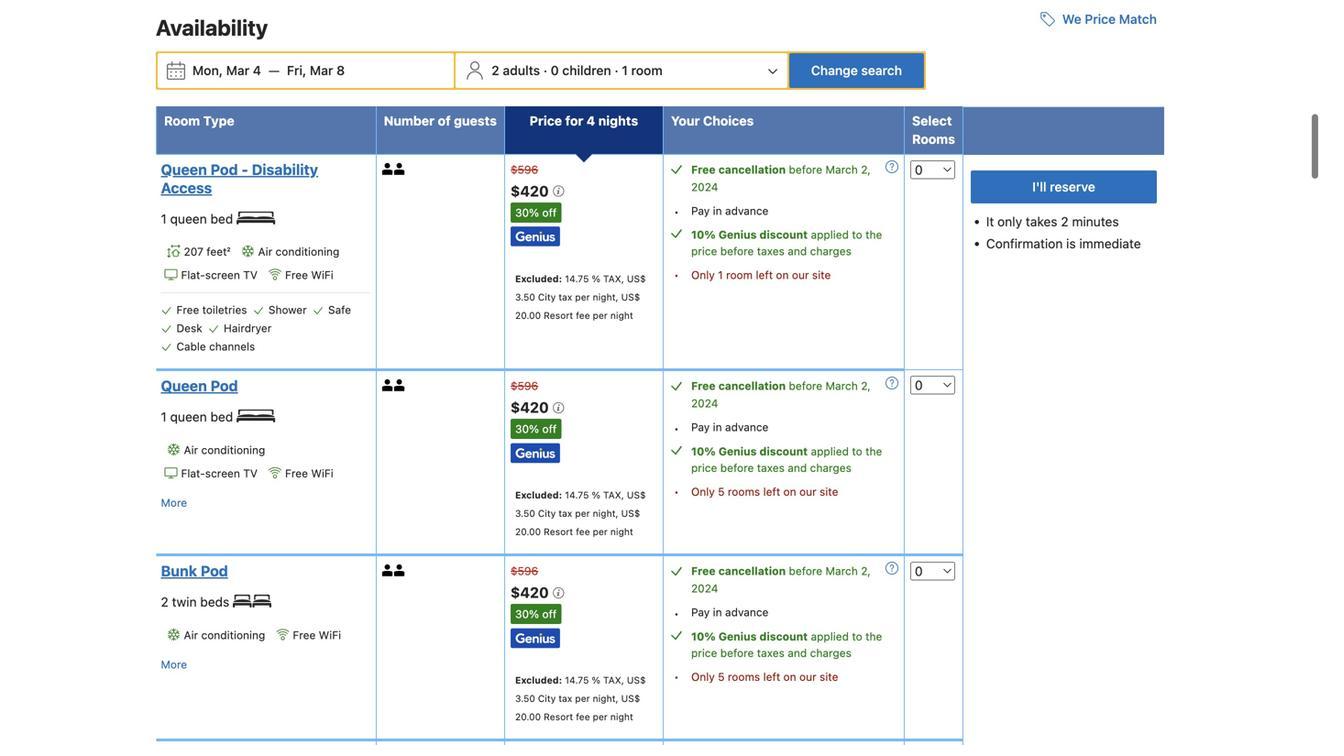Task type: describe. For each thing, give the bounding box(es) containing it.
tax for bunk pod
[[559, 693, 573, 704]]

1 inside dropdown button
[[622, 63, 628, 78]]

discount for bunk pod
[[760, 630, 808, 643]]

2 inside it only takes 2 minutes confirmation is immediate
[[1061, 214, 1069, 229]]

fri,
[[287, 63, 307, 78]]

price for queen pod - disability access
[[691, 245, 717, 258]]

search
[[861, 63, 902, 78]]

applied to the price before taxes and charges for queen pod
[[691, 445, 883, 475]]

1 vertical spatial wifi
[[311, 467, 334, 480]]

14.75 for queen pod
[[565, 490, 589, 501]]

advance for bunk pod
[[725, 606, 769, 619]]

site for queen pod
[[820, 486, 839, 498]]

2, for queen pod
[[861, 380, 871, 393]]

tax for queen pod - disability access
[[559, 291, 573, 302]]

6 • from the top
[[674, 671, 679, 684]]

pod for bunk pod
[[201, 563, 228, 580]]

pay in advance for bunk pod
[[691, 606, 769, 619]]

in for queen pod
[[713, 421, 722, 434]]

2024 for queen pod
[[691, 397, 719, 410]]

i'll reserve
[[1033, 179, 1096, 194]]

safe
[[328, 304, 351, 316]]

we price match
[[1063, 11, 1157, 26]]

rooms for queen pod
[[728, 486, 760, 498]]

3.50 for queen pod - disability access
[[515, 291, 535, 302]]

queen pod - disability access
[[161, 161, 318, 196]]

queen for queen pod
[[161, 377, 207, 395]]

30% off for queen pod - disability access
[[515, 206, 557, 219]]

1 • from the top
[[674, 206, 679, 218]]

cable
[[177, 340, 206, 353]]

2 vertical spatial wifi
[[319, 629, 341, 642]]

2 flat- from the top
[[181, 467, 205, 480]]

for
[[565, 113, 584, 128]]

advance for queen pod - disability access
[[725, 204, 769, 217]]

0 vertical spatial air
[[258, 246, 272, 258]]

city for queen pod
[[538, 508, 556, 519]]

10% for queen pod
[[691, 445, 716, 458]]

more details on meals and payment options image for queen pod - disability access
[[886, 160, 899, 173]]

genius for queen pod
[[719, 445, 757, 458]]

we
[[1063, 11, 1082, 26]]

only for queen pod - disability access
[[691, 269, 715, 282]]

-
[[242, 161, 248, 178]]

in for queen pod - disability access
[[713, 204, 722, 217]]

fee for bunk pod
[[576, 712, 590, 723]]

pay for queen pod
[[691, 421, 710, 434]]

room
[[164, 113, 200, 128]]

free cancellation for queen pod
[[691, 380, 786, 393]]

taxes for queen pod - disability access
[[757, 245, 785, 258]]

30% for queen pod - disability access
[[515, 206, 539, 219]]

your
[[671, 113, 700, 128]]

% for queen pod
[[592, 490, 601, 501]]

queen pod - disability access link
[[161, 160, 366, 197]]

1 tv from the top
[[243, 269, 258, 282]]

taxes for bunk pod
[[757, 647, 785, 660]]

pay in advance for queen pod
[[691, 421, 769, 434]]

desk
[[177, 322, 202, 335]]

1 flat- from the top
[[181, 269, 205, 282]]

is
[[1067, 236, 1076, 251]]

of
[[438, 113, 451, 128]]

2, for bunk pod
[[861, 565, 871, 578]]

applied to the price before taxes and charges for bunk pod
[[691, 630, 883, 660]]

2 adults · 0 children · 1 room button
[[458, 53, 786, 88]]

night, for bunk pod
[[593, 693, 619, 704]]

0 vertical spatial conditioning
[[276, 246, 340, 258]]

march for queen pod
[[826, 380, 858, 393]]

2 adults · 0 children · 1 room
[[492, 63, 663, 78]]

2024 for bunk pod
[[691, 582, 719, 595]]

14.75 for queen pod - disability access
[[565, 273, 589, 284]]

2 flat-screen tv from the top
[[181, 467, 258, 480]]

4 for mar
[[253, 63, 261, 78]]

select
[[912, 113, 952, 128]]

type
[[203, 113, 235, 128]]

free toiletries
[[177, 304, 247, 316]]

the for queen pod
[[866, 445, 883, 458]]

0 vertical spatial air conditioning
[[258, 246, 340, 258]]

0 vertical spatial wifi
[[311, 269, 334, 282]]

off for bunk pod
[[542, 608, 557, 621]]

price for queen pod
[[691, 462, 717, 475]]

left for bunk pod
[[764, 671, 781, 684]]

tax, for queen pod - disability access
[[603, 273, 624, 284]]

conditioning for bunk pod
[[201, 629, 265, 642]]

it
[[987, 214, 994, 229]]

it only takes 2 minutes confirmation is immediate
[[987, 214, 1141, 251]]

0 vertical spatial free wifi
[[285, 269, 334, 282]]

price for 4 nights
[[530, 113, 638, 128]]

cancellation for queen pod - disability access
[[719, 163, 786, 176]]

queen for queen pod - disability access
[[161, 161, 207, 178]]

0 horizontal spatial price
[[530, 113, 562, 128]]

charges for bunk pod
[[810, 647, 852, 660]]

10% genius discount for queen pod - disability access
[[691, 228, 808, 241]]

mon, mar 4 — fri, mar 8
[[193, 63, 345, 78]]

pod for queen pod
[[211, 377, 238, 395]]

207 feet²
[[184, 246, 231, 258]]

toiletries
[[202, 304, 247, 316]]

—
[[269, 63, 280, 78]]

left for queen pod
[[764, 486, 781, 498]]

excluded: for queen pod - disability access
[[515, 273, 562, 284]]

to for queen pod
[[852, 445, 863, 458]]

queen pod link
[[161, 377, 366, 395]]

2 for 2 adults · 0 children · 1 room
[[492, 63, 500, 78]]

2 tv from the top
[[243, 467, 258, 480]]

4 • from the top
[[674, 486, 679, 498]]

access
[[161, 179, 212, 196]]

off for queen pod - disability access
[[542, 206, 557, 219]]

2 · from the left
[[615, 63, 619, 78]]

queen pod
[[161, 377, 238, 395]]

2 mar from the left
[[310, 63, 333, 78]]

night, for queen pod - disability access
[[593, 291, 619, 302]]

nights
[[599, 113, 638, 128]]

to for bunk pod
[[852, 630, 863, 643]]

2, for queen pod - disability access
[[861, 163, 871, 176]]

air for queen pod
[[184, 444, 198, 457]]

fee for queen pod
[[576, 526, 590, 537]]

1 queen bed for queen pod
[[161, 410, 237, 425]]

shower
[[269, 304, 307, 316]]

choices
[[703, 113, 754, 128]]

1 occupancy image from the left
[[382, 565, 394, 577]]

10% for bunk pod
[[691, 630, 716, 643]]

our for queen pod
[[800, 486, 817, 498]]

207
[[184, 246, 203, 258]]

charges for queen pod
[[810, 462, 852, 475]]

off for queen pod
[[542, 423, 557, 436]]

guests
[[454, 113, 497, 128]]

2 • from the top
[[674, 269, 679, 282]]

change search button
[[789, 53, 924, 88]]

pay for bunk pod
[[691, 606, 710, 619]]

more for bunk
[[161, 659, 187, 671]]

price inside dropdown button
[[1085, 11, 1116, 26]]

before march 2, 2024 for bunk pod
[[691, 565, 871, 595]]

and for queen pod - disability access
[[788, 245, 807, 258]]

1 · from the left
[[544, 63, 548, 78]]

takes
[[1026, 214, 1058, 229]]

number
[[384, 113, 435, 128]]

feet²
[[207, 246, 231, 258]]

2 screen from the top
[[205, 467, 240, 480]]

night for queen pod
[[611, 526, 633, 537]]

room type
[[164, 113, 235, 128]]

only 5 rooms left on our site for bunk pod
[[691, 671, 839, 684]]

1 screen from the top
[[205, 269, 240, 282]]

30% off. you're getting 30% off the original price due to multiple deals and benefits.. element for queen pod
[[511, 419, 561, 439]]

only
[[998, 214, 1023, 229]]

minutes
[[1072, 214, 1119, 229]]

3 • from the top
[[674, 422, 679, 435]]

bunk pod link
[[161, 562, 366, 581]]

mon,
[[193, 63, 223, 78]]

30% off for queen pod
[[515, 423, 557, 436]]

10% genius discount for bunk pod
[[691, 630, 808, 643]]

$596 for queen pod - disability access
[[511, 163, 538, 176]]

free cancellation for bunk pod
[[691, 565, 786, 578]]

left for queen pod - disability access
[[756, 269, 773, 282]]

1 queen bed for queen pod - disability access
[[161, 211, 237, 226]]

immediate
[[1080, 236, 1141, 251]]

10% for queen pod - disability access
[[691, 228, 716, 241]]

confirmation
[[987, 236, 1063, 251]]



Task type: locate. For each thing, give the bounding box(es) containing it.
2 vertical spatial genius
[[719, 630, 757, 643]]

2 vertical spatial excluded:
[[515, 675, 562, 686]]

3 march from the top
[[826, 565, 858, 578]]

2 vertical spatial 10% genius discount
[[691, 630, 808, 643]]

0 vertical spatial price
[[1085, 11, 1116, 26]]

1 vertical spatial advance
[[725, 421, 769, 434]]

2 in from the top
[[713, 421, 722, 434]]

0
[[551, 63, 559, 78]]

change search
[[811, 63, 902, 78]]

pod left the -
[[211, 161, 238, 178]]

3 10% genius discount from the top
[[691, 630, 808, 643]]

march for bunk pod
[[826, 565, 858, 578]]

more link down twin
[[161, 656, 187, 674]]

0 horizontal spatial mar
[[226, 63, 250, 78]]

0 vertical spatial %
[[592, 273, 601, 284]]

0 vertical spatial screen
[[205, 269, 240, 282]]

flat- down queen pod
[[181, 467, 205, 480]]

to
[[852, 228, 863, 241], [852, 445, 863, 458], [852, 630, 863, 643]]

1 14.75 % tax, us$ 3.50 city tax per night, us$ 20.00 resort fee per night from the top
[[515, 273, 646, 321]]

genius
[[719, 228, 757, 241], [719, 445, 757, 458], [719, 630, 757, 643]]

3 pay from the top
[[691, 606, 710, 619]]

more for queen
[[161, 496, 187, 509]]

·
[[544, 63, 548, 78], [615, 63, 619, 78]]

pod inside queen pod - disability access
[[211, 161, 238, 178]]

20.00 for queen pod - disability access
[[515, 310, 541, 321]]

children
[[562, 63, 611, 78]]

only 1 room left on our site
[[691, 269, 831, 282]]

more link up bunk at left
[[161, 494, 187, 512]]

1 pay in advance from the top
[[691, 204, 769, 217]]

2 more from the top
[[161, 659, 187, 671]]

5
[[718, 486, 725, 498], [718, 671, 725, 684]]

2 10% from the top
[[691, 445, 716, 458]]

2 3.50 from the top
[[515, 508, 535, 519]]

0 horizontal spatial ·
[[544, 63, 548, 78]]

tax for queen pod
[[559, 508, 573, 519]]

1 10% from the top
[[691, 228, 716, 241]]

1 vertical spatial 4
[[587, 113, 595, 128]]

air conditioning down queen pod
[[184, 444, 265, 457]]

0 vertical spatial flat-
[[181, 269, 205, 282]]

3 30% from the top
[[515, 608, 539, 621]]

3 20.00 from the top
[[515, 712, 541, 723]]

0 vertical spatial rooms
[[728, 486, 760, 498]]

1 2024 from the top
[[691, 180, 719, 193]]

3 $596 from the top
[[511, 565, 538, 578]]

14.75 % tax, us$ 3.50 city tax per night, us$ 20.00 resort fee per night for queen pod - disability access
[[515, 273, 646, 321]]

8
[[337, 63, 345, 78]]

$420 for bunk pod
[[511, 584, 552, 602]]

per
[[575, 291, 590, 302], [593, 310, 608, 321], [575, 508, 590, 519], [593, 526, 608, 537], [575, 693, 590, 704], [593, 712, 608, 723]]

tv down queen pod link
[[243, 467, 258, 480]]

fee
[[576, 310, 590, 321], [576, 526, 590, 537], [576, 712, 590, 723]]

2 march from the top
[[826, 380, 858, 393]]

30% for queen pod
[[515, 423, 539, 436]]

1 vertical spatial air
[[184, 444, 198, 457]]

0 vertical spatial room
[[631, 63, 663, 78]]

2 vertical spatial air conditioning
[[184, 629, 265, 642]]

2 before march 2, 2024 from the top
[[691, 380, 871, 410]]

2
[[492, 63, 500, 78], [1061, 214, 1069, 229], [161, 595, 169, 610]]

flat-screen tv down queen pod
[[181, 467, 258, 480]]

2 fee from the top
[[576, 526, 590, 537]]

bed up feet² on the left top of the page
[[210, 211, 233, 226]]

pay in advance
[[691, 204, 769, 217], [691, 421, 769, 434], [691, 606, 769, 619]]

occupancy image
[[382, 163, 394, 175], [394, 163, 406, 175], [382, 380, 394, 392], [394, 380, 406, 392]]

1 night from the top
[[611, 310, 633, 321]]

2 10% genius discount from the top
[[691, 445, 808, 458]]

2 left adults
[[492, 63, 500, 78]]

march
[[826, 163, 858, 176], [826, 380, 858, 393], [826, 565, 858, 578]]

before
[[789, 163, 823, 176], [721, 245, 754, 258], [789, 380, 823, 393], [721, 462, 754, 475], [789, 565, 823, 578], [721, 647, 754, 660]]

screen down feet² on the left top of the page
[[205, 269, 240, 282]]

1 queen from the top
[[161, 161, 207, 178]]

and for bunk pod
[[788, 647, 807, 660]]

room inside dropdown button
[[631, 63, 663, 78]]

1 vertical spatial resort
[[544, 526, 573, 537]]

1 off from the top
[[542, 206, 557, 219]]

1 vertical spatial 5
[[718, 671, 725, 684]]

queen for queen pod - disability access
[[170, 211, 207, 226]]

2 vertical spatial tax,
[[603, 675, 624, 686]]

3 14.75 from the top
[[565, 675, 589, 686]]

only for queen pod
[[691, 486, 715, 498]]

0 vertical spatial 30% off
[[515, 206, 557, 219]]

2 14.75 % tax, us$ 3.50 city tax per night, us$ 20.00 resort fee per night from the top
[[515, 490, 646, 537]]

$420
[[511, 182, 552, 200], [511, 399, 552, 417], [511, 584, 552, 602]]

3 2024 from the top
[[691, 582, 719, 595]]

price for bunk pod
[[691, 647, 717, 660]]

· right children
[[615, 63, 619, 78]]

14.75
[[565, 273, 589, 284], [565, 490, 589, 501], [565, 675, 589, 686]]

change
[[811, 63, 858, 78]]

2024
[[691, 180, 719, 193], [691, 397, 719, 410], [691, 582, 719, 595]]

city
[[538, 291, 556, 302], [538, 508, 556, 519], [538, 693, 556, 704]]

applied
[[811, 228, 849, 241], [811, 445, 849, 458], [811, 630, 849, 643]]

2 vertical spatial free wifi
[[293, 629, 341, 642]]

1 horizontal spatial room
[[726, 269, 753, 282]]

3 genius from the top
[[719, 630, 757, 643]]

1 tax, from the top
[[603, 273, 624, 284]]

0 vertical spatial more link
[[161, 494, 187, 512]]

bunk pod
[[161, 563, 228, 580]]

cancellation for bunk pod
[[719, 565, 786, 578]]

2 5 from the top
[[718, 671, 725, 684]]

0 vertical spatial more details on meals and payment options image
[[886, 160, 899, 173]]

2 resort from the top
[[544, 526, 573, 537]]

0 vertical spatial the
[[866, 228, 883, 241]]

room
[[631, 63, 663, 78], [726, 269, 753, 282]]

14.75 % tax, us$ 3.50 city tax per night, us$ 20.00 resort fee per night for queen pod
[[515, 490, 646, 537]]

3 free cancellation from the top
[[691, 565, 786, 578]]

1 10% genius discount from the top
[[691, 228, 808, 241]]

free
[[691, 163, 716, 176], [285, 269, 308, 282], [177, 304, 199, 316], [691, 380, 716, 393], [285, 467, 308, 480], [691, 565, 716, 578], [293, 629, 316, 642]]

1 advance from the top
[[725, 204, 769, 217]]

more details on meals and payment options image
[[886, 160, 899, 173], [886, 562, 899, 575]]

1 queen bed down queen pod
[[161, 410, 237, 425]]

site
[[812, 269, 831, 282], [820, 486, 839, 498], [820, 671, 839, 684]]

2 vertical spatial cancellation
[[719, 565, 786, 578]]

2 vertical spatial pod
[[201, 563, 228, 580]]

30% off for bunk pod
[[515, 608, 557, 621]]

14.75 % tax, us$ 3.50 city tax per night, us$ 20.00 resort fee per night for bunk pod
[[515, 675, 646, 723]]

price right we
[[1085, 11, 1116, 26]]

queen down the cable
[[161, 377, 207, 395]]

3 night, from the top
[[593, 693, 619, 704]]

1 flat-screen tv from the top
[[181, 269, 258, 282]]

1 vertical spatial off
[[542, 423, 557, 436]]

2 vertical spatial air
[[184, 629, 198, 642]]

1 vertical spatial $420
[[511, 399, 552, 417]]

0 vertical spatial to
[[852, 228, 863, 241]]

4 right the for
[[587, 113, 595, 128]]

2 occupancy image from the left
[[394, 565, 406, 577]]

1 mar from the left
[[226, 63, 250, 78]]

night for queen pod - disability access
[[611, 310, 633, 321]]

1 vertical spatial taxes
[[757, 462, 785, 475]]

1 horizontal spatial price
[[1085, 11, 1116, 26]]

price left the for
[[530, 113, 562, 128]]

0 vertical spatial march
[[826, 163, 858, 176]]

1 only 5 rooms left on our site from the top
[[691, 486, 839, 498]]

flat- down '207'
[[181, 269, 205, 282]]

3 tax from the top
[[559, 693, 573, 704]]

price
[[691, 245, 717, 258], [691, 462, 717, 475], [691, 647, 717, 660]]

1 applied from the top
[[811, 228, 849, 241]]

pay for queen pod - disability access
[[691, 204, 710, 217]]

0 vertical spatial on
[[776, 269, 789, 282]]

3 night from the top
[[611, 712, 633, 723]]

2 vertical spatial tax
[[559, 693, 573, 704]]

2 vertical spatial the
[[866, 630, 883, 643]]

2 vertical spatial pay in advance
[[691, 606, 769, 619]]

0 vertical spatial genius
[[719, 228, 757, 241]]

air conditioning down beds
[[184, 629, 265, 642]]

2024 for queen pod - disability access
[[691, 180, 719, 193]]

air down queen pod
[[184, 444, 198, 457]]

1 before march 2, 2024 from the top
[[691, 163, 871, 193]]

queen inside queen pod - disability access
[[161, 161, 207, 178]]

0 vertical spatial pod
[[211, 161, 238, 178]]

1 vertical spatial %
[[592, 490, 601, 501]]

screen down queen pod
[[205, 467, 240, 480]]

1 vertical spatial 2
[[1061, 214, 1069, 229]]

2 only 5 rooms left on our site from the top
[[691, 671, 839, 684]]

2 up the is
[[1061, 214, 1069, 229]]

14.75 for bunk pod
[[565, 675, 589, 686]]

1 vertical spatial pay
[[691, 421, 710, 434]]

resort for queen pod - disability access
[[544, 310, 573, 321]]

bed down queen pod
[[210, 410, 233, 425]]

0 vertical spatial 3.50
[[515, 291, 535, 302]]

resort for queen pod
[[544, 526, 573, 537]]

3 only from the top
[[691, 671, 715, 684]]

applied for queen pod - disability access
[[811, 228, 849, 241]]

0 vertical spatial 30%
[[515, 206, 539, 219]]

air down 2 twin beds
[[184, 629, 198, 642]]

1 vertical spatial to
[[852, 445, 863, 458]]

2 discount from the top
[[760, 445, 808, 458]]

discount
[[760, 228, 808, 241], [760, 445, 808, 458], [760, 630, 808, 643]]

1 horizontal spatial 2
[[492, 63, 500, 78]]

night, for queen pod
[[593, 508, 619, 519]]

pay in advance for queen pod - disability access
[[691, 204, 769, 217]]

3.50
[[515, 291, 535, 302], [515, 508, 535, 519], [515, 693, 535, 704]]

1 1 queen bed from the top
[[161, 211, 237, 226]]

2 applied to the price before taxes and charges from the top
[[691, 445, 883, 475]]

5 for queen pod
[[718, 486, 725, 498]]

1 night, from the top
[[593, 291, 619, 302]]

1 vertical spatial air conditioning
[[184, 444, 265, 457]]

5 for bunk pod
[[718, 671, 725, 684]]

genius for queen pod - disability access
[[719, 228, 757, 241]]

3.50 for bunk pod
[[515, 693, 535, 704]]

3 in from the top
[[713, 606, 722, 619]]

before march 2, 2024 for queen pod - disability access
[[691, 163, 871, 193]]

resort
[[544, 310, 573, 321], [544, 526, 573, 537], [544, 712, 573, 723]]

genius for bunk pod
[[719, 630, 757, 643]]

disability
[[252, 161, 318, 178]]

1 2, from the top
[[861, 163, 871, 176]]

tv
[[243, 269, 258, 282], [243, 467, 258, 480]]

2 left twin
[[161, 595, 169, 610]]

bunk
[[161, 563, 197, 580]]

1 vertical spatial fee
[[576, 526, 590, 537]]

air conditioning for bunk pod
[[184, 629, 265, 642]]

fri, mar 8 button
[[280, 54, 352, 87]]

1 vertical spatial on
[[784, 486, 797, 498]]

2 excluded: from the top
[[515, 490, 562, 501]]

twin
[[172, 595, 197, 610]]

0 vertical spatial 1 queen bed
[[161, 211, 237, 226]]

conditioning
[[276, 246, 340, 258], [201, 444, 265, 457], [201, 629, 265, 642]]

0 vertical spatial night
[[611, 310, 633, 321]]

your choices
[[671, 113, 754, 128]]

30% off
[[515, 206, 557, 219], [515, 423, 557, 436], [515, 608, 557, 621]]

2 the from the top
[[866, 445, 883, 458]]

rooms
[[912, 131, 956, 147]]

2 vertical spatial night
[[611, 712, 633, 723]]

screen
[[205, 269, 240, 282], [205, 467, 240, 480]]

excluded: for queen pod
[[515, 490, 562, 501]]

mar
[[226, 63, 250, 78], [310, 63, 333, 78]]

1 only from the top
[[691, 269, 715, 282]]

3 applied from the top
[[811, 630, 849, 643]]

beds
[[200, 595, 229, 610]]

1 genius from the top
[[719, 228, 757, 241]]

0 vertical spatial 30% off. you're getting 30% off the original price due to multiple deals and benefits.. element
[[511, 202, 561, 223]]

3 resort from the top
[[544, 712, 573, 723]]

to for queen pod - disability access
[[852, 228, 863, 241]]

1 vertical spatial more link
[[161, 656, 187, 674]]

1
[[622, 63, 628, 78], [161, 211, 167, 226], [718, 269, 723, 282], [161, 410, 167, 425]]

pod for queen pod - disability access
[[211, 161, 238, 178]]

city for queen pod - disability access
[[538, 291, 556, 302]]

our for queen pod - disability access
[[792, 269, 809, 282]]

20.00 for queen pod
[[515, 526, 541, 537]]

0 vertical spatial 10% genius discount
[[691, 228, 808, 241]]

night,
[[593, 291, 619, 302], [593, 508, 619, 519], [593, 693, 619, 704]]

1 vertical spatial before march 2, 2024
[[691, 380, 871, 410]]

1 vertical spatial tax,
[[603, 490, 624, 501]]

2 vertical spatial price
[[691, 647, 717, 660]]

10% genius discount for queen pod
[[691, 445, 808, 458]]

mar right mon,
[[226, 63, 250, 78]]

0 vertical spatial tax,
[[603, 273, 624, 284]]

3 off from the top
[[542, 608, 557, 621]]

0 vertical spatial 10%
[[691, 228, 716, 241]]

air for bunk pod
[[184, 629, 198, 642]]

4
[[253, 63, 261, 78], [587, 113, 595, 128]]

0 vertical spatial applied
[[811, 228, 849, 241]]

left
[[756, 269, 773, 282], [764, 486, 781, 498], [764, 671, 781, 684]]

pod inside "link"
[[201, 563, 228, 580]]

0 vertical spatial taxes
[[757, 245, 785, 258]]

before march 2, 2024 for queen pod
[[691, 380, 871, 410]]

1 price from the top
[[691, 245, 717, 258]]

0 vertical spatial resort
[[544, 310, 573, 321]]

conditioning down beds
[[201, 629, 265, 642]]

i'll reserve button
[[971, 170, 1157, 203]]

1 vertical spatial 14.75
[[565, 490, 589, 501]]

queen down queen pod
[[170, 410, 207, 425]]

only 5 rooms left on our site
[[691, 486, 839, 498], [691, 671, 839, 684]]

2 2024 from the top
[[691, 397, 719, 410]]

2 for 2 twin beds
[[161, 595, 169, 610]]

only
[[691, 269, 715, 282], [691, 486, 715, 498], [691, 671, 715, 684]]

30% off. you're getting 30% off the original price due to multiple deals and benefits.. element
[[511, 202, 561, 223], [511, 419, 561, 439], [511, 604, 561, 625]]

1 vertical spatial more
[[161, 659, 187, 671]]

0 vertical spatial price
[[691, 245, 717, 258]]

3 2, from the top
[[861, 565, 871, 578]]

2 $596 from the top
[[511, 380, 538, 393]]

•
[[674, 206, 679, 218], [674, 269, 679, 282], [674, 422, 679, 435], [674, 486, 679, 498], [674, 608, 679, 620], [674, 671, 679, 684]]

adults
[[503, 63, 540, 78]]

1 vertical spatial 1 queen bed
[[161, 410, 237, 425]]

2 only from the top
[[691, 486, 715, 498]]

cable channels
[[177, 340, 255, 353]]

2 and from the top
[[788, 462, 807, 475]]

2 vertical spatial our
[[800, 671, 817, 684]]

city for bunk pod
[[538, 693, 556, 704]]

0 vertical spatial tax
[[559, 291, 573, 302]]

% for queen pod - disability access
[[592, 273, 601, 284]]

site for bunk pod
[[820, 671, 839, 684]]

price
[[1085, 11, 1116, 26], [530, 113, 562, 128]]

conditioning down queen pod link
[[201, 444, 265, 457]]

$596 for queen pod
[[511, 380, 538, 393]]

2 advance from the top
[[725, 421, 769, 434]]

only for bunk pod
[[691, 671, 715, 684]]

cancellation for queen pod
[[719, 380, 786, 393]]

2 30% from the top
[[515, 423, 539, 436]]

3 to from the top
[[852, 630, 863, 643]]

30% for bunk pod
[[515, 608, 539, 621]]

2 bed from the top
[[210, 410, 233, 425]]

3 city from the top
[[538, 693, 556, 704]]

the for bunk pod
[[866, 630, 883, 643]]

air right feet² on the left top of the page
[[258, 246, 272, 258]]

occupancy image
[[382, 565, 394, 577], [394, 565, 406, 577]]

0 vertical spatial cancellation
[[719, 163, 786, 176]]

1 $596 from the top
[[511, 163, 538, 176]]

1 vertical spatial pod
[[211, 377, 238, 395]]

10% genius discount
[[691, 228, 808, 241], [691, 445, 808, 458], [691, 630, 808, 643]]

air conditioning up shower
[[258, 246, 340, 258]]

% for bunk pod
[[592, 675, 601, 686]]

queen for queen pod
[[170, 410, 207, 425]]

2 vertical spatial 20.00
[[515, 712, 541, 723]]

2 tax from the top
[[559, 508, 573, 519]]

we price match button
[[1033, 3, 1165, 36]]

1 vertical spatial night,
[[593, 508, 619, 519]]

· left 0
[[544, 63, 548, 78]]

0 vertical spatial only
[[691, 269, 715, 282]]

availability
[[156, 14, 268, 40]]

1 vertical spatial 30% off
[[515, 423, 557, 436]]

excluded: for bunk pod
[[515, 675, 562, 686]]

1 vertical spatial tax
[[559, 508, 573, 519]]

30% off. you're getting 30% off the original price due to multiple deals and benefits.. element for bunk pod
[[511, 604, 561, 625]]

more link for bunk pod
[[161, 656, 187, 674]]

1 vertical spatial 30%
[[515, 423, 539, 436]]

2 vertical spatial and
[[788, 647, 807, 660]]

1 vertical spatial applied to the price before taxes and charges
[[691, 445, 883, 475]]

1 3.50 from the top
[[515, 291, 535, 302]]

queen up the access
[[161, 161, 207, 178]]

tax,
[[603, 273, 624, 284], [603, 490, 624, 501], [603, 675, 624, 686]]

0 vertical spatial and
[[788, 245, 807, 258]]

4 left —
[[253, 63, 261, 78]]

3 14.75 % tax, us$ 3.50 city tax per night, us$ 20.00 resort fee per night from the top
[[515, 675, 646, 723]]

1 vertical spatial 2024
[[691, 397, 719, 410]]

charges for queen pod - disability access
[[810, 245, 852, 258]]

2 vertical spatial $596
[[511, 565, 538, 578]]

2 inside dropdown button
[[492, 63, 500, 78]]

1 bed from the top
[[210, 211, 233, 226]]

1 vertical spatial only 5 rooms left on our site
[[691, 671, 839, 684]]

0 vertical spatial 5
[[718, 486, 725, 498]]

2 vertical spatial in
[[713, 606, 722, 619]]

2 vertical spatial fee
[[576, 712, 590, 723]]

queen down the access
[[170, 211, 207, 226]]

channels
[[209, 340, 255, 353]]

0 vertical spatial city
[[538, 291, 556, 302]]

applied to the price before taxes and charges for queen pod - disability access
[[691, 228, 883, 258]]

applied for queen pod
[[811, 445, 849, 458]]

pod
[[211, 161, 238, 178], [211, 377, 238, 395], [201, 563, 228, 580]]

1 vertical spatial room
[[726, 269, 753, 282]]

air
[[258, 246, 272, 258], [184, 444, 198, 457], [184, 629, 198, 642]]

the for queen pod - disability access
[[866, 228, 883, 241]]

site for queen pod - disability access
[[812, 269, 831, 282]]

number of guests
[[384, 113, 497, 128]]

2 twin beds
[[161, 595, 233, 610]]

1 vertical spatial genius
[[719, 445, 757, 458]]

$596
[[511, 163, 538, 176], [511, 380, 538, 393], [511, 565, 538, 578]]

0 vertical spatial flat-screen tv
[[181, 269, 258, 282]]

resort for bunk pod
[[544, 712, 573, 723]]

more down twin
[[161, 659, 187, 671]]

more details on meals and payment options image for bunk pod
[[886, 562, 899, 575]]

3 $420 from the top
[[511, 584, 552, 602]]

pod up beds
[[201, 563, 228, 580]]

and
[[788, 245, 807, 258], [788, 462, 807, 475], [788, 647, 807, 660]]

advance for queen pod
[[725, 421, 769, 434]]

tax
[[559, 291, 573, 302], [559, 508, 573, 519], [559, 693, 573, 704]]

tax, for bunk pod
[[603, 675, 624, 686]]

2 pay in advance from the top
[[691, 421, 769, 434]]

pod down channels on the top left of page
[[211, 377, 238, 395]]

2 vertical spatial on
[[784, 671, 797, 684]]

1 % from the top
[[592, 273, 601, 284]]

1 vertical spatial discount
[[760, 445, 808, 458]]

1 in from the top
[[713, 204, 722, 217]]

3 taxes from the top
[[757, 647, 785, 660]]

1 vertical spatial free wifi
[[285, 467, 334, 480]]

2 vertical spatial conditioning
[[201, 629, 265, 642]]

more details on meals and payment options image
[[886, 377, 899, 390]]

fee for queen pod - disability access
[[576, 310, 590, 321]]

conditioning up shower
[[276, 246, 340, 258]]

match
[[1119, 11, 1157, 26]]

more up bunk at left
[[161, 496, 187, 509]]

queen
[[170, 211, 207, 226], [170, 410, 207, 425]]

mar left 8
[[310, 63, 333, 78]]

1 excluded: from the top
[[515, 273, 562, 284]]

select rooms
[[912, 113, 956, 147]]

1 the from the top
[[866, 228, 883, 241]]

1 rooms from the top
[[728, 486, 760, 498]]

2 more link from the top
[[161, 656, 187, 674]]

1 more link from the top
[[161, 494, 187, 512]]

5 • from the top
[[674, 608, 679, 620]]

3 % from the top
[[592, 675, 601, 686]]

on for queen pod
[[784, 486, 797, 498]]

1 discount from the top
[[760, 228, 808, 241]]

free wifi
[[285, 269, 334, 282], [285, 467, 334, 480], [293, 629, 341, 642]]

0 vertical spatial advance
[[725, 204, 769, 217]]

1 resort from the top
[[544, 310, 573, 321]]

1 city from the top
[[538, 291, 556, 302]]

hairdryer
[[224, 322, 272, 335]]

march for queen pod - disability access
[[826, 163, 858, 176]]

3 cancellation from the top
[[719, 565, 786, 578]]

tv up toiletries
[[243, 269, 258, 282]]

2 more details on meals and payment options image from the top
[[886, 562, 899, 575]]

2 vertical spatial 14.75 % tax, us$ 3.50 city tax per night, us$ 20.00 resort fee per night
[[515, 675, 646, 723]]

advance
[[725, 204, 769, 217], [725, 421, 769, 434], [725, 606, 769, 619]]

1 queen bed down the access
[[161, 211, 237, 226]]

$596 for bunk pod
[[511, 565, 538, 578]]

0 vertical spatial 4
[[253, 63, 261, 78]]

off
[[542, 206, 557, 219], [542, 423, 557, 436], [542, 608, 557, 621]]

1 taxes from the top
[[757, 245, 785, 258]]

2 14.75 from the top
[[565, 490, 589, 501]]

0 vertical spatial 20.00
[[515, 310, 541, 321]]

2 vertical spatial applied to the price before taxes and charges
[[691, 630, 883, 660]]

mon, mar 4 button
[[185, 54, 269, 87]]

3 10% from the top
[[691, 630, 716, 643]]

2 city from the top
[[538, 508, 556, 519]]

3.50 for queen pod
[[515, 508, 535, 519]]

flat-screen tv down feet² on the left top of the page
[[181, 269, 258, 282]]

the
[[866, 228, 883, 241], [866, 445, 883, 458], [866, 630, 883, 643]]



Task type: vqa. For each thing, say whether or not it's contained in the screenshot.
36
no



